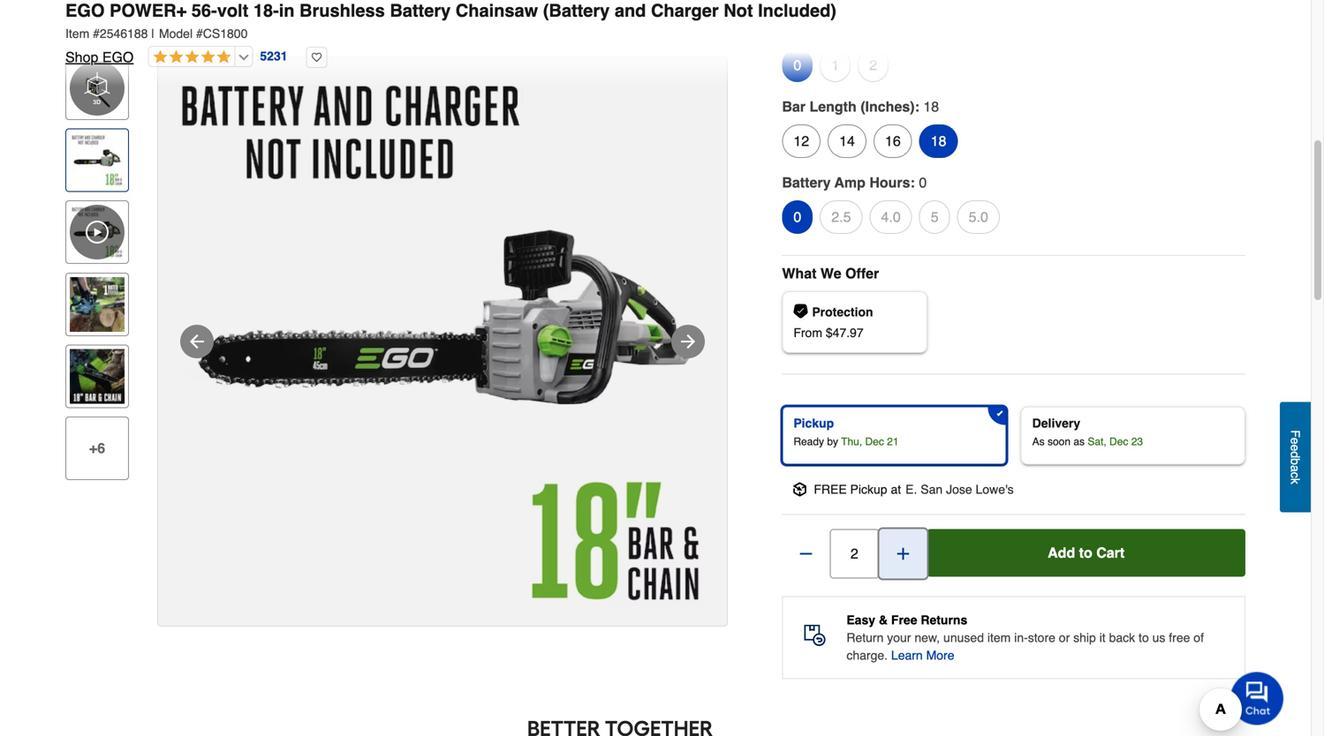 Task type: vqa. For each thing, say whether or not it's contained in the screenshot.
+6 button at the left of page
yes



Task type: locate. For each thing, give the bounding box(es) containing it.
dec left 21
[[865, 436, 884, 448]]

e up d
[[1289, 438, 1303, 445]]

18 right the 16
[[931, 133, 947, 149]]

cart
[[1097, 545, 1125, 561]]

ego power+ 56-volt 18-in brushless battery chainsaw (battery and charger not included) item # 2546188 | model # cs1800
[[65, 0, 837, 41]]

0 vertical spatial battery
[[390, 0, 451, 21]]

0 horizontal spatial battery
[[390, 0, 451, 21]]

:
[[915, 98, 920, 115], [911, 174, 915, 191]]

battery amp hours : 0
[[782, 174, 927, 191]]

option group containing pickup
[[775, 400, 1253, 472]]

ready
[[794, 436, 824, 448]]

0 horizontal spatial to
[[1079, 545, 1093, 561]]

0 for 4.0
[[794, 209, 802, 225]]

e up b
[[1289, 445, 1303, 452]]

5
[[931, 209, 939, 225]]

to right add
[[1079, 545, 1093, 561]]

pickup up "ready"
[[794, 417, 834, 431]]

chainsaw
[[456, 0, 538, 21]]

add to cart
[[1048, 545, 1125, 561]]

sat,
[[1088, 436, 1107, 448]]

2
[[870, 57, 877, 73]]

learn more
[[891, 649, 955, 663]]

ego  #cs1800 image
[[158, 57, 727, 626]]

# down 56- on the top of page
[[196, 27, 203, 41]]

1 horizontal spatial #
[[196, 27, 203, 41]]

delivery
[[1033, 417, 1081, 431]]

# right the item
[[93, 27, 100, 41]]

1 horizontal spatial pickup
[[851, 483, 888, 497]]

from
[[794, 326, 823, 340]]

ego down the 2546188
[[102, 49, 134, 65]]

battery
[[390, 0, 451, 21], [782, 174, 831, 191]]

1 horizontal spatial battery
[[782, 174, 831, 191]]

2 dec from the left
[[1110, 436, 1129, 448]]

ego  #cs1800 - thumbnail3 image
[[70, 349, 125, 404]]

protection plan filled image
[[794, 304, 808, 318]]

0 vertical spatial to
[[1079, 545, 1093, 561]]

store
[[1028, 631, 1056, 645]]

return
[[847, 631, 884, 645]]

1 horizontal spatial dec
[[1110, 436, 1129, 448]]

ego up the item
[[65, 0, 105, 21]]

: for bar length (inches)
[[915, 98, 920, 115]]

1 vertical spatial 18
[[931, 133, 947, 149]]

b
[[1289, 459, 1303, 465]]

pickup image
[[793, 483, 807, 497]]

&
[[879, 614, 888, 628]]

protection from $47.97
[[794, 305, 874, 340]]

0 horizontal spatial dec
[[865, 436, 884, 448]]

us
[[1153, 631, 1166, 645]]

f e e d b a c k button
[[1280, 402, 1311, 513]]

ego
[[65, 0, 105, 21], [102, 49, 134, 65]]

pickup left the at
[[851, 483, 888, 497]]

0 left 1
[[794, 57, 802, 73]]

1 vertical spatial :
[[911, 174, 915, 191]]

1 vertical spatial pickup
[[851, 483, 888, 497]]

pickup
[[794, 417, 834, 431], [851, 483, 888, 497]]

at
[[891, 483, 901, 497]]

0 vertical spatial :
[[915, 98, 920, 115]]

dec left 23 at right bottom
[[1110, 436, 1129, 448]]

e
[[1289, 438, 1303, 445], [1289, 445, 1303, 452]]

option group
[[775, 400, 1253, 472]]

0 horizontal spatial pickup
[[794, 417, 834, 431]]

add to cart button
[[927, 530, 1246, 577]]

12
[[794, 133, 809, 149]]

23
[[1132, 436, 1143, 448]]

as
[[1033, 436, 1045, 448]]

learn more link
[[891, 647, 955, 665]]

soon
[[1048, 436, 1071, 448]]

charge.
[[847, 649, 888, 663]]

thu,
[[841, 436, 863, 448]]

add
[[1048, 545, 1076, 561]]

item number 2 5 4 6 1 8 8 and model number c s 1 8 0 0 element
[[65, 25, 1246, 42]]

to inside easy & free returns return your new, unused item in-store or ship it back to us free of charge.
[[1139, 631, 1149, 645]]

18 right the (inches)
[[924, 98, 939, 115]]

#
[[93, 27, 100, 41], [196, 27, 203, 41]]

to
[[1079, 545, 1093, 561], [1139, 631, 1149, 645]]

1 vertical spatial battery
[[782, 174, 831, 191]]

minus image
[[797, 546, 815, 563]]

lowe's
[[976, 483, 1014, 497]]

e.
[[906, 483, 918, 497]]

1 dec from the left
[[865, 436, 884, 448]]

in
[[279, 0, 295, 21]]

18-
[[253, 0, 279, 21]]

item
[[65, 27, 89, 41]]

0
[[794, 57, 802, 73], [919, 174, 927, 191], [794, 209, 802, 225]]

power+
[[110, 0, 187, 21]]

to inside button
[[1079, 545, 1093, 561]]

56-
[[192, 0, 217, 21]]

easy & free returns return your new, unused item in-store or ship it back to us free of charge.
[[847, 614, 1204, 663]]

0 right 'hours'
[[919, 174, 927, 191]]

1 vertical spatial to
[[1139, 631, 1149, 645]]

c
[[1289, 472, 1303, 479]]

1 horizontal spatial to
[[1139, 631, 1149, 645]]

what we offer
[[782, 265, 879, 282]]

16
[[885, 133, 901, 149]]

to left us
[[1139, 631, 1149, 645]]

included)
[[758, 0, 837, 21]]

back
[[1109, 631, 1136, 645]]

jose
[[946, 483, 973, 497]]

0 vertical spatial pickup
[[794, 417, 834, 431]]

Stepper number input field with increment and decrement buttons number field
[[830, 530, 879, 579]]

f
[[1289, 430, 1303, 438]]

2 vertical spatial 0
[[794, 209, 802, 225]]

14
[[840, 133, 855, 149]]

shop ego
[[65, 49, 134, 65]]

of
[[1194, 631, 1204, 645]]

0 vertical spatial 0
[[794, 57, 802, 73]]

0 vertical spatial ego
[[65, 0, 105, 21]]

battery down "12"
[[782, 174, 831, 191]]

2546188
[[100, 27, 148, 41]]

battery left chainsaw
[[390, 0, 451, 21]]

free pickup at e. san jose lowe's
[[814, 483, 1014, 497]]

d
[[1289, 452, 1303, 459]]

0 left 2.5
[[794, 209, 802, 225]]

1 vertical spatial 0
[[919, 174, 927, 191]]

arrow left image
[[186, 331, 208, 353]]

easy
[[847, 614, 876, 628]]

or
[[1059, 631, 1070, 645]]

0 horizontal spatial #
[[93, 27, 100, 41]]



Task type: describe. For each thing, give the bounding box(es) containing it.
delivery as soon as sat, dec 23
[[1033, 417, 1143, 448]]

free
[[891, 614, 918, 628]]

ego  #cs1800 - thumbnail2 image
[[70, 277, 125, 332]]

what
[[782, 265, 817, 282]]

5231
[[260, 49, 288, 63]]

k
[[1289, 479, 1303, 485]]

2 e from the top
[[1289, 445, 1303, 452]]

1 # from the left
[[93, 27, 100, 41]]

not
[[724, 0, 753, 21]]

dec inside pickup ready by thu, dec 21
[[865, 436, 884, 448]]

a
[[1289, 465, 1303, 472]]

as
[[1074, 436, 1085, 448]]

returns
[[921, 614, 968, 628]]

: for battery amp hours
[[911, 174, 915, 191]]

length
[[810, 98, 857, 115]]

0 vertical spatial 18
[[924, 98, 939, 115]]

cs1800
[[203, 27, 248, 41]]

free
[[1169, 631, 1191, 645]]

protection
[[812, 305, 874, 319]]

charger
[[651, 0, 719, 21]]

0 for 2
[[794, 57, 802, 73]]

by
[[827, 436, 839, 448]]

+6
[[89, 440, 105, 457]]

we
[[821, 265, 842, 282]]

ego  #cs1800 - thumbnail image
[[70, 133, 125, 188]]

san
[[921, 483, 943, 497]]

model
[[159, 27, 193, 41]]

$47.97
[[826, 326, 864, 340]]

|
[[151, 27, 155, 41]]

unused
[[944, 631, 984, 645]]

(battery
[[543, 0, 610, 21]]

2 # from the left
[[196, 27, 203, 41]]

brushless
[[300, 0, 385, 21]]

ship
[[1074, 631, 1096, 645]]

arrow right image
[[678, 331, 699, 353]]

item
[[988, 631, 1011, 645]]

and
[[615, 0, 646, 21]]

more
[[927, 649, 955, 663]]

pickup ready by thu, dec 21
[[794, 417, 899, 448]]

in-
[[1015, 631, 1028, 645]]

offer
[[846, 265, 879, 282]]

1
[[832, 57, 840, 73]]

pickup inside pickup ready by thu, dec 21
[[794, 417, 834, 431]]

ego inside "ego power+ 56-volt 18-in brushless battery chainsaw (battery and charger not included) item # 2546188 | model # cs1800"
[[65, 0, 105, 21]]

shop
[[65, 49, 98, 65]]

free
[[814, 483, 847, 497]]

+6 button
[[65, 417, 129, 481]]

1 vertical spatial ego
[[102, 49, 134, 65]]

better together heading
[[65, 715, 1175, 737]]

amp
[[835, 174, 866, 191]]

new,
[[915, 631, 940, 645]]

bar
[[782, 98, 806, 115]]

f e e d b a c k
[[1289, 430, 1303, 485]]

battery inside "ego power+ 56-volt 18-in brushless battery chainsaw (battery and charger not included) item # 2546188 | model # cs1800"
[[390, 0, 451, 21]]

1 e from the top
[[1289, 438, 1303, 445]]

5.0
[[969, 209, 989, 225]]

bar length (inches) : 18
[[782, 98, 939, 115]]

heart outline image
[[306, 47, 327, 68]]

volt
[[217, 0, 249, 21]]

chat invite button image
[[1231, 672, 1285, 726]]

2.5
[[832, 209, 851, 225]]

learn
[[891, 649, 923, 663]]

4.7 stars image
[[149, 49, 231, 66]]

(inches)
[[861, 98, 915, 115]]

21
[[887, 436, 899, 448]]

your
[[887, 631, 911, 645]]

hours
[[870, 174, 911, 191]]

it
[[1100, 631, 1106, 645]]

dec inside "delivery as soon as sat, dec 23"
[[1110, 436, 1129, 448]]

4.0
[[881, 209, 901, 225]]

plus image
[[895, 546, 912, 563]]



